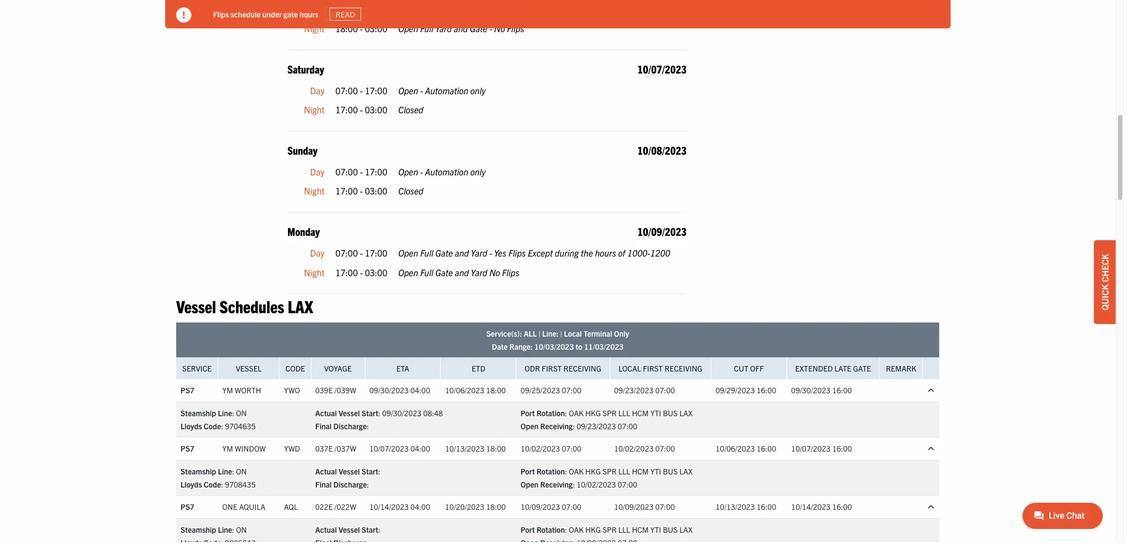 Task type: describe. For each thing, give the bounding box(es) containing it.
09/30/2023 inside actual vessel start : 09/30/2023 08:48 final discharge :
[[382, 408, 422, 418]]

10/07/2023 for 10/07/2023
[[638, 62, 687, 76]]

on for steamship line : on
[[236, 525, 247, 535]]

to
[[576, 342, 583, 352]]

10/06/2023 18:00
[[445, 386, 506, 396]]

open full yard and gate - no flips
[[398, 23, 525, 34]]

port rotation : oak hkg spr lll hcm yti bus lax
[[521, 525, 693, 535]]

09/30/2023 04:00
[[370, 386, 430, 396]]

closed for saturday
[[398, 104, 424, 115]]

3 rotation from the top
[[537, 525, 565, 535]]

10/14/2023 for 10/14/2023 04:00
[[370, 503, 409, 512]]

ym window
[[222, 444, 266, 454]]

10/07/2023 16:00
[[792, 444, 852, 454]]

first for local
[[643, 364, 663, 374]]

open full gate and yard -  yes flips except during the hours of 1000-1200
[[398, 248, 671, 259]]

vessel for actual vessel start : final discharge :
[[339, 467, 360, 477]]

actual vessel start : final discharge :
[[315, 467, 381, 490]]

service(s):
[[487, 329, 522, 339]]

open full gate and yard no flips
[[398, 267, 520, 278]]

1 07:00 - 17:00 from the top
[[336, 4, 388, 14]]

11/03/2023
[[584, 342, 624, 352]]

one aquila
[[222, 503, 265, 512]]

hkg for 09/23/2023
[[586, 408, 601, 418]]

line for 9708435
[[218, 467, 232, 477]]

10/08/2023
[[638, 143, 687, 157]]

range:
[[510, 342, 533, 352]]

16:00 for 10/07/2023 16:00
[[833, 444, 852, 454]]

10/07/2023 for 10/07/2023 16:00
[[792, 444, 831, 454]]

start for :
[[362, 467, 378, 477]]

rotation for : 09/23/2023 07:00
[[537, 408, 565, 418]]

cut
[[734, 364, 749, 374]]

&
[[270, 9, 275, 19]]

1000-
[[628, 248, 651, 259]]

0 vertical spatial no
[[494, 23, 505, 34]]

07:00 inside port rotation : oak hkg spr lll hcm yti bus lax open receiving : 09/23/2023 07:00
[[618, 422, 638, 431]]

only for saturday
[[471, 85, 486, 96]]

lax for port rotation : oak hkg spr lll hcm yti bus lax open receiving : 09/23/2023 07:00
[[680, 408, 693, 418]]

yti for : 10/02/2023 07:00
[[651, 467, 662, 477]]

one
[[222, 503, 237, 512]]

3 hcm from the top
[[632, 525, 649, 535]]

10/13/2023 16:00
[[716, 503, 777, 512]]

0 vertical spatial 09/23/2023
[[614, 386, 654, 396]]

only
[[614, 329, 629, 339]]

saturday
[[288, 62, 324, 76]]

17:00 - 03:00 for monday
[[336, 267, 388, 278]]

receiving inside port rotation : oak hkg spr lll hcm yti bus lax open receiving : 09/23/2023 07:00
[[540, 422, 573, 431]]

terminal
[[584, 329, 613, 339]]

3 hkg from the top
[[586, 525, 601, 535]]

the
[[581, 248, 593, 259]]

039e
[[315, 386, 333, 396]]

trapac.com lfd & demurrage
[[213, 9, 314, 19]]

1 vertical spatial no
[[490, 267, 500, 278]]

demurrage
[[277, 9, 314, 19]]

date
[[492, 342, 508, 352]]

/037w
[[335, 444, 356, 454]]

service(s): all | line: | local terminal only date range: 10/03/2023 to 11/03/2023
[[487, 329, 629, 352]]

schedule
[[231, 9, 261, 19]]

port rotation : oak hkg spr lll hcm yti bus lax open receiving : 09/23/2023 07:00
[[521, 408, 693, 431]]

and for 07:00 - 17:00
[[454, 23, 468, 34]]

09/29/2023 16:00
[[716, 386, 777, 396]]

worth
[[235, 386, 261, 396]]

1 10/09/2023 07:00 from the left
[[521, 503, 582, 512]]

037e    /037w
[[315, 444, 356, 454]]

full for day
[[420, 23, 434, 34]]

09/25/2023
[[521, 386, 560, 396]]

window
[[235, 444, 266, 454]]

2 | from the left
[[561, 329, 562, 339]]

ym for ym worth
[[222, 386, 233, 396]]

10/20/2023
[[445, 503, 485, 512]]

3 start from the top
[[362, 525, 378, 535]]

aql
[[284, 503, 298, 512]]

oak for 10/02/2023
[[569, 467, 584, 477]]

except
[[528, 248, 553, 259]]

yard for no
[[471, 267, 488, 278]]

gate
[[284, 9, 298, 19]]

night for saturday
[[304, 104, 325, 115]]

1 | from the left
[[539, 329, 541, 339]]

odr
[[525, 364, 540, 374]]

etd
[[472, 364, 486, 374]]

cut off
[[734, 364, 764, 374]]

under
[[263, 9, 282, 19]]

steamship for steamship line : on lloyds code : 9704635
[[181, 408, 216, 418]]

ym worth
[[222, 386, 261, 396]]

10/03/2023
[[535, 342, 574, 352]]

closed for sunday
[[398, 186, 424, 197]]

1 vertical spatial hours
[[595, 248, 616, 259]]

lax for port rotation : oak hkg spr lll hcm yti bus lax open receiving : 10/02/2023 07:00
[[680, 467, 693, 477]]

0 horizontal spatial hours
[[300, 9, 319, 19]]

10/06/2023 for 10/06/2023 18:00
[[445, 386, 485, 396]]

steamship line : on lloyds code : 9708435
[[181, 467, 256, 490]]

open - automation only for saturday
[[398, 85, 486, 96]]

10/20/2023 18:00
[[445, 503, 506, 512]]

solid image
[[176, 8, 192, 23]]

hcm for : 09/23/2023 07:00
[[632, 408, 649, 418]]

18:00 for 10/07/2023 04:00
[[486, 444, 506, 454]]

3 full from the top
[[420, 267, 434, 278]]

rotation for : 10/02/2023 07:00
[[537, 467, 565, 477]]

08:48
[[423, 408, 443, 418]]

lloyds for steamship line : on lloyds code : 9704635
[[181, 422, 202, 431]]

check
[[1100, 254, 1111, 282]]

code for steamship line : on lloyds code : 9708435
[[204, 480, 221, 490]]

vessel for actual vessel start :
[[339, 525, 360, 535]]

2 10/09/2023 07:00 from the left
[[614, 503, 675, 512]]

quick
[[1100, 284, 1111, 311]]

service
[[182, 364, 212, 374]]

final inside actual vessel start : 09/30/2023 08:48 final discharge :
[[315, 422, 332, 431]]

open - automation only for sunday
[[398, 166, 486, 177]]

9704635
[[225, 422, 256, 431]]

07:00 - 17:00 for sunday
[[336, 166, 388, 177]]

07:00 - 17:00 for saturday
[[336, 85, 388, 96]]

trapac.com
[[213, 9, 253, 19]]

discharge inside 'actual vessel start : final discharge :'
[[334, 480, 367, 490]]

10/14/2023 16:00
[[792, 503, 852, 512]]

0 vertical spatial yard
[[436, 23, 452, 34]]

voyage
[[324, 364, 352, 374]]

0 vertical spatial code
[[286, 364, 305, 374]]

local inside service(s): all | line: | local terminal only date range: 10/03/2023 to 11/03/2023
[[564, 329, 582, 339]]

03:00 for monday
[[365, 267, 388, 278]]

bus for port rotation : oak hkg spr lll hcm yti bus lax open receiving : 09/23/2023 07:00
[[663, 408, 678, 418]]

ym for ym window
[[222, 444, 233, 454]]

code for steamship line : on lloyds code : 9704635
[[204, 422, 221, 431]]

read for trapac.com lfd & demurrage
[[331, 9, 350, 19]]

aquila
[[239, 503, 265, 512]]

10/07/2023 04:00
[[370, 444, 430, 454]]

schedules
[[220, 296, 284, 317]]

eta
[[397, 364, 409, 374]]

07:00 - 17:00 for monday
[[336, 248, 388, 259]]

and for 10/09/2023
[[455, 248, 469, 259]]

gate for extended late gate
[[854, 364, 872, 374]]

off
[[751, 364, 764, 374]]

line:
[[543, 329, 559, 339]]

10/06/2023 16:00
[[716, 444, 777, 454]]

09/25/2023 07:00
[[521, 386, 582, 396]]

ps7 for one aquila
[[181, 503, 194, 512]]

yes
[[494, 248, 507, 259]]

steamship for steamship line : on lloyds code : 9708435
[[181, 467, 216, 477]]

lfd
[[254, 9, 268, 19]]

09/30/2023 for 09/30/2023 16:00
[[792, 386, 831, 396]]

lloyds for steamship line : on lloyds code : 9708435
[[181, 480, 202, 490]]



Task type: vqa. For each thing, say whether or not it's contained in the screenshot.


Task type: locate. For each thing, give the bounding box(es) containing it.
1 on from the top
[[236, 408, 247, 418]]

monday
[[288, 225, 320, 238]]

lll
[[619, 408, 631, 418], [619, 467, 631, 477], [619, 525, 631, 535]]

1 vertical spatial ym
[[222, 444, 233, 454]]

0 horizontal spatial first
[[542, 364, 562, 374]]

0 vertical spatial start
[[362, 408, 378, 418]]

rotation inside port rotation : oak hkg spr lll hcm yti bus lax open receiving : 09/23/2023 07:00
[[537, 408, 565, 418]]

1 line from the top
[[218, 408, 232, 418]]

1 steamship from the top
[[181, 408, 216, 418]]

1 lll from the top
[[619, 408, 631, 418]]

10/13/2023 for 10/13/2023 16:00
[[716, 503, 755, 512]]

10/13/2023 18:00
[[445, 444, 506, 454]]

hcm inside port rotation : oak hkg spr lll hcm yti bus lax open receiving : 10/02/2023 07:00
[[632, 467, 649, 477]]

0 vertical spatial port
[[521, 408, 535, 418]]

3 day from the top
[[310, 166, 325, 177]]

code inside steamship line : on lloyds code : 9708435
[[204, 480, 221, 490]]

ym
[[222, 386, 233, 396], [222, 444, 233, 454]]

code inside steamship line : on lloyds code : 9704635
[[204, 422, 221, 431]]

04:00 for 10/07/2023 04:00
[[411, 444, 430, 454]]

3 07:00 - 17:00 from the top
[[336, 166, 388, 177]]

2 vertical spatial on
[[236, 525, 247, 535]]

1 full from the top
[[420, 23, 434, 34]]

closed
[[398, 104, 424, 115], [398, 186, 424, 197]]

1 vertical spatial full
[[420, 248, 434, 259]]

2 vertical spatial spr
[[603, 525, 617, 535]]

2 vertical spatial actual
[[315, 525, 337, 535]]

03:00 for saturday
[[365, 104, 388, 115]]

1 ym from the top
[[222, 386, 233, 396]]

2 horizontal spatial 10/07/2023
[[792, 444, 831, 454]]

1 vertical spatial line
[[218, 467, 232, 477]]

09/30/2023 down extended
[[792, 386, 831, 396]]

2 hkg from the top
[[586, 467, 601, 477]]

lloyds left 9704635
[[181, 422, 202, 431]]

1 start from the top
[[362, 408, 378, 418]]

actual for actual vessel start :
[[315, 525, 337, 535]]

final inside 'actual vessel start : final discharge :'
[[315, 480, 332, 490]]

1 17:00 - 03:00 from the top
[[336, 104, 388, 115]]

0 horizontal spatial 10/07/2023
[[370, 444, 409, 454]]

1 vertical spatial open - automation only
[[398, 166, 486, 177]]

spr down port rotation : oak hkg spr lll hcm yti bus lax open receiving : 10/02/2023 07:00
[[603, 525, 617, 535]]

oak
[[569, 408, 584, 418], [569, 467, 584, 477], [569, 525, 584, 535]]

:
[[232, 408, 234, 418], [378, 408, 381, 418], [565, 408, 567, 418], [221, 422, 223, 431], [367, 422, 369, 431], [573, 422, 575, 431], [232, 467, 234, 477], [378, 467, 381, 477], [565, 467, 567, 477], [221, 480, 223, 490], [367, 480, 369, 490], [573, 480, 575, 490], [232, 525, 234, 535], [378, 525, 381, 535], [565, 525, 567, 535]]

read link
[[325, 8, 356, 21], [330, 8, 362, 21]]

hkg down port rotation : oak hkg spr lll hcm yti bus lax open receiving : 10/02/2023 07:00
[[586, 525, 601, 535]]

1 closed from the top
[[398, 104, 424, 115]]

ps7 up "steamship line : on"
[[181, 503, 194, 512]]

0 vertical spatial bus
[[663, 408, 678, 418]]

hkg inside port rotation : oak hkg spr lll hcm yti bus lax open receiving : 09/23/2023 07:00
[[586, 408, 601, 418]]

hkg for 10/02/2023
[[586, 467, 601, 477]]

2 full from the top
[[420, 248, 434, 259]]

3 night from the top
[[304, 186, 325, 197]]

1 night from the top
[[304, 23, 325, 34]]

spr
[[603, 408, 617, 418], [603, 467, 617, 477], [603, 525, 617, 535]]

hours
[[300, 9, 319, 19], [595, 248, 616, 259]]

1 hcm from the top
[[632, 408, 649, 418]]

on for steamship line : on lloyds code : 9704635
[[236, 408, 247, 418]]

start for : 09/30/2023 08:48
[[362, 408, 378, 418]]

hours left of
[[595, 248, 616, 259]]

read
[[331, 9, 350, 19], [336, 9, 355, 19]]

3 yti from the top
[[651, 525, 662, 535]]

actual for actual vessel start : final discharge :
[[315, 467, 337, 477]]

steamship inside steamship line : on lloyds code : 9704635
[[181, 408, 216, 418]]

2 ym from the top
[[222, 444, 233, 454]]

code left 9704635
[[204, 422, 221, 431]]

spr down 09/23/2023 07:00
[[603, 408, 617, 418]]

oak inside port rotation : oak hkg spr lll hcm yti bus lax open receiving : 10/02/2023 07:00
[[569, 467, 584, 477]]

17:00
[[365, 4, 388, 14], [365, 85, 388, 96], [336, 104, 358, 115], [365, 166, 388, 177], [336, 186, 358, 197], [365, 248, 388, 259], [336, 267, 358, 278]]

0 vertical spatial closed
[[398, 104, 424, 115]]

09/23/2023
[[614, 386, 654, 396], [577, 422, 616, 431]]

gate
[[470, 23, 488, 34], [436, 248, 453, 259], [436, 267, 453, 278], [854, 364, 872, 374]]

day for saturday
[[310, 85, 325, 96]]

2 discharge from the top
[[334, 480, 367, 490]]

day for monday
[[310, 248, 325, 259]]

receiving inside port rotation : oak hkg spr lll hcm yti bus lax open receiving : 10/02/2023 07:00
[[540, 480, 573, 490]]

1 open - automation only from the top
[[398, 85, 486, 96]]

2 vertical spatial line
[[218, 525, 232, 535]]

| right line: in the bottom left of the page
[[561, 329, 562, 339]]

0 vertical spatial full
[[420, 23, 434, 34]]

17:00 - 03:00 for sunday
[[336, 186, 388, 197]]

extended
[[796, 364, 833, 374]]

1 vertical spatial steamship
[[181, 467, 216, 477]]

2 closed from the top
[[398, 186, 424, 197]]

0 vertical spatial lll
[[619, 408, 631, 418]]

yti inside port rotation : oak hkg spr lll hcm yti bus lax open receiving : 09/23/2023 07:00
[[651, 408, 662, 418]]

line up 9708435
[[218, 467, 232, 477]]

lloyds left 9708435
[[181, 480, 202, 490]]

1 read from the left
[[331, 9, 350, 19]]

1 automation from the top
[[425, 85, 469, 96]]

3 line from the top
[[218, 525, 232, 535]]

2 10/14/2023 from the left
[[792, 503, 831, 512]]

first up 09/23/2023 07:00
[[643, 364, 663, 374]]

1 vertical spatial 10/13/2023
[[716, 503, 755, 512]]

line inside steamship line : on lloyds code : 9704635
[[218, 408, 232, 418]]

vessel inside actual vessel start : 09/30/2023 08:48 final discharge :
[[339, 408, 360, 418]]

open inside port rotation : oak hkg spr lll hcm yti bus lax open receiving : 09/23/2023 07:00
[[521, 422, 539, 431]]

1 vertical spatial 10/06/2023
[[716, 444, 755, 454]]

during
[[555, 248, 579, 259]]

0 horizontal spatial 10/09/2023 07:00
[[521, 503, 582, 512]]

line for 9704635
[[218, 408, 232, 418]]

of
[[618, 248, 626, 259]]

2 07:00 - 17:00 from the top
[[336, 85, 388, 96]]

1 spr from the top
[[603, 408, 617, 418]]

3 on from the top
[[236, 525, 247, 535]]

1 vertical spatial only
[[471, 166, 486, 177]]

line inside steamship line : on lloyds code : 9708435
[[218, 467, 232, 477]]

1 horizontal spatial first
[[643, 364, 663, 374]]

0 horizontal spatial |
[[539, 329, 541, 339]]

1 hkg from the top
[[586, 408, 601, 418]]

1 vertical spatial actual
[[315, 467, 337, 477]]

yard for -
[[471, 248, 488, 259]]

3 04:00 from the top
[[411, 503, 430, 512]]

09/23/2023 07:00
[[614, 386, 675, 396]]

1 vertical spatial port
[[521, 467, 535, 477]]

actual for actual vessel start : 09/30/2023 08:48 final discharge :
[[315, 408, 337, 418]]

1 lloyds from the top
[[181, 422, 202, 431]]

2 vertical spatial lll
[[619, 525, 631, 535]]

10/14/2023
[[370, 503, 409, 512], [792, 503, 831, 512]]

| right all
[[539, 329, 541, 339]]

1 actual from the top
[[315, 408, 337, 418]]

start inside 'actual vessel start : final discharge :'
[[362, 467, 378, 477]]

remark
[[886, 364, 917, 374]]

1 horizontal spatial 10/07/2023
[[638, 62, 687, 76]]

receiving
[[564, 364, 602, 374], [665, 364, 703, 374], [540, 422, 573, 431], [540, 480, 573, 490]]

0 horizontal spatial 10/02/2023 07:00
[[521, 444, 582, 454]]

discharge inside actual vessel start : 09/30/2023 08:48 final discharge :
[[334, 422, 367, 431]]

04:00 for 09/30/2023 04:00
[[411, 386, 430, 396]]

4 night from the top
[[304, 267, 325, 278]]

spr inside port rotation : oak hkg spr lll hcm yti bus lax open receiving : 09/23/2023 07:00
[[603, 408, 617, 418]]

09/23/2023 down local first receiving
[[614, 386, 654, 396]]

night for monday
[[304, 267, 325, 278]]

lax inside port rotation : oak hkg spr lll hcm yti bus lax open receiving : 09/23/2023 07:00
[[680, 408, 693, 418]]

start down 10/07/2023 04:00
[[362, 467, 378, 477]]

sunday
[[288, 143, 318, 157]]

yti
[[651, 408, 662, 418], [651, 467, 662, 477], [651, 525, 662, 535]]

port inside port rotation : oak hkg spr lll hcm yti bus lax open receiving : 10/02/2023 07:00
[[521, 467, 535, 477]]

1 horizontal spatial 10/14/2023
[[792, 503, 831, 512]]

4 07:00 - 17:00 from the top
[[336, 248, 388, 259]]

ym left worth
[[222, 386, 233, 396]]

0 vertical spatial 04:00
[[411, 386, 430, 396]]

037e
[[315, 444, 333, 454]]

ywd
[[284, 444, 300, 454]]

odr first receiving
[[525, 364, 602, 374]]

1 horizontal spatial 10/13/2023
[[716, 503, 755, 512]]

hcm for : 10/02/2023 07:00
[[632, 467, 649, 477]]

0 vertical spatial lloyds
[[181, 422, 202, 431]]

03:00
[[365, 23, 388, 34], [365, 104, 388, 115], [365, 186, 388, 197], [365, 267, 388, 278]]

10/14/2023 for 10/14/2023 16:00
[[792, 503, 831, 512]]

on for steamship line : on lloyds code : 9708435
[[236, 467, 247, 477]]

10/07/2023
[[638, 62, 687, 76], [370, 444, 409, 454], [792, 444, 831, 454]]

1 vertical spatial closed
[[398, 186, 424, 197]]

1 vertical spatial local
[[619, 364, 641, 374]]

0 vertical spatial and
[[454, 23, 468, 34]]

1 10/14/2023 from the left
[[370, 503, 409, 512]]

2 vertical spatial hcm
[[632, 525, 649, 535]]

1 discharge from the top
[[334, 422, 367, 431]]

10/09/2023
[[638, 225, 687, 238], [521, 503, 560, 512], [614, 503, 654, 512]]

2 vertical spatial full
[[420, 267, 434, 278]]

2 read link from the left
[[330, 8, 362, 21]]

port rotation : oak hkg spr lll hcm yti bus lax open receiving : 10/02/2023 07:00
[[521, 467, 693, 490]]

0 vertical spatial hcm
[[632, 408, 649, 418]]

2 port from the top
[[521, 467, 535, 477]]

0 vertical spatial rotation
[[537, 408, 565, 418]]

09/30/2023
[[370, 386, 409, 396], [792, 386, 831, 396], [382, 408, 422, 418]]

04:00 up 08:48
[[411, 386, 430, 396]]

0 vertical spatial only
[[471, 85, 486, 96]]

1 vertical spatial ps7
[[181, 444, 194, 454]]

discharge up /022w
[[334, 480, 367, 490]]

022e
[[315, 503, 333, 512]]

039e    /039w
[[315, 386, 356, 396]]

night down demurrage
[[304, 23, 325, 34]]

2 day from the top
[[310, 85, 325, 96]]

open - automation only
[[398, 85, 486, 96], [398, 166, 486, 177]]

1 vertical spatial hcm
[[632, 467, 649, 477]]

steamship line : on
[[181, 525, 247, 535]]

10/07/2023 for 10/07/2023 04:00
[[370, 444, 409, 454]]

10/09/2023 07:00
[[521, 503, 582, 512], [614, 503, 675, 512]]

gate for open full gate and yard no flips
[[436, 267, 453, 278]]

yti for : 09/23/2023 07:00
[[651, 408, 662, 418]]

1 vertical spatial lll
[[619, 467, 631, 477]]

04:00 down 08:48
[[411, 444, 430, 454]]

1 vertical spatial on
[[236, 467, 247, 477]]

3 17:00 - 03:00 from the top
[[336, 267, 388, 278]]

0 vertical spatial line
[[218, 408, 232, 418]]

2 rotation from the top
[[537, 467, 565, 477]]

0 vertical spatial hours
[[300, 9, 319, 19]]

1 vertical spatial 04:00
[[411, 444, 430, 454]]

day right gate
[[310, 4, 325, 14]]

extended late gate
[[796, 364, 872, 374]]

0 vertical spatial 10/06/2023
[[445, 386, 485, 396]]

first for odr
[[542, 364, 562, 374]]

line up 9704635
[[218, 408, 232, 418]]

lloyds inside steamship line : on lloyds code : 9704635
[[181, 422, 202, 431]]

gate for open full gate and yard -  yes flips except during the hours of 1000-1200
[[436, 248, 453, 259]]

09/23/2023 up port rotation : oak hkg spr lll hcm yti bus lax open receiving : 10/02/2023 07:00
[[577, 422, 616, 431]]

steamship for steamship line : on
[[181, 525, 216, 535]]

actual vessel start : 09/30/2023 08:48 final discharge :
[[315, 408, 443, 431]]

late
[[835, 364, 852, 374]]

read link for flips schedule under gate hours
[[330, 8, 362, 21]]

4 day from the top
[[310, 248, 325, 259]]

07:00 - 17:00
[[336, 4, 388, 14], [336, 85, 388, 96], [336, 166, 388, 177], [336, 248, 388, 259]]

code left 9708435
[[204, 480, 221, 490]]

actual inside 'actual vessel start : final discharge :'
[[315, 467, 337, 477]]

open inside port rotation : oak hkg spr lll hcm yti bus lax open receiving : 10/02/2023 07:00
[[521, 480, 539, 490]]

3 actual from the top
[[315, 525, 337, 535]]

10/02/2023 07:00
[[521, 444, 582, 454], [614, 444, 675, 454]]

18:00 for 09/30/2023 04:00
[[486, 386, 506, 396]]

open
[[398, 23, 418, 34], [398, 85, 418, 96], [398, 166, 418, 177], [398, 248, 418, 259], [398, 267, 418, 278], [521, 422, 539, 431], [521, 480, 539, 490]]

10/02/2023
[[521, 444, 560, 454], [614, 444, 654, 454], [577, 480, 616, 490]]

final up 022e
[[315, 480, 332, 490]]

lll for 09/23/2023
[[619, 408, 631, 418]]

2 line from the top
[[218, 467, 232, 477]]

1 oak from the top
[[569, 408, 584, 418]]

local up to on the bottom right of the page
[[564, 329, 582, 339]]

022e    /022w
[[315, 503, 356, 512]]

2 ps7 from the top
[[181, 444, 194, 454]]

day down sunday at the left top of the page
[[310, 166, 325, 177]]

1 port from the top
[[521, 408, 535, 418]]

spr for 10/02/2023
[[603, 467, 617, 477]]

3 steamship from the top
[[181, 525, 216, 535]]

automation for saturday
[[425, 85, 469, 96]]

actual down "037e"
[[315, 467, 337, 477]]

on inside steamship line : on lloyds code : 9704635
[[236, 408, 247, 418]]

on up 9708435
[[236, 467, 247, 477]]

1 vertical spatial spr
[[603, 467, 617, 477]]

0 vertical spatial open - automation only
[[398, 85, 486, 96]]

2 04:00 from the top
[[411, 444, 430, 454]]

start down 09/30/2023 04:00
[[362, 408, 378, 418]]

1 vertical spatial final
[[315, 480, 332, 490]]

code up ywo
[[286, 364, 305, 374]]

ym left window
[[222, 444, 233, 454]]

17:00 - 03:00 for saturday
[[336, 104, 388, 115]]

lll inside port rotation : oak hkg spr lll hcm yti bus lax open receiving : 10/02/2023 07:00
[[619, 467, 631, 477]]

16:00 for 09/30/2023 16:00
[[833, 386, 852, 396]]

lloyds inside steamship line : on lloyds code : 9708435
[[181, 480, 202, 490]]

port for port rotation : oak hkg spr lll hcm yti bus lax open receiving : 09/23/2023 07:00
[[521, 408, 535, 418]]

bus inside port rotation : oak hkg spr lll hcm yti bus lax open receiving : 10/02/2023 07:00
[[663, 467, 678, 477]]

1 ps7 from the top
[[181, 386, 194, 396]]

2 vertical spatial 04:00
[[411, 503, 430, 512]]

2 hcm from the top
[[632, 467, 649, 477]]

2 open - automation only from the top
[[398, 166, 486, 177]]

3 ps7 from the top
[[181, 503, 194, 512]]

07:00 inside port rotation : oak hkg spr lll hcm yti bus lax open receiving : 10/02/2023 07:00
[[618, 480, 638, 490]]

hcm inside port rotation : oak hkg spr lll hcm yti bus lax open receiving : 09/23/2023 07:00
[[632, 408, 649, 418]]

final up "037e"
[[315, 422, 332, 431]]

0 horizontal spatial local
[[564, 329, 582, 339]]

first right odr
[[542, 364, 562, 374]]

2 night from the top
[[304, 104, 325, 115]]

ps7 up steamship line : on lloyds code : 9708435
[[181, 444, 194, 454]]

0 vertical spatial ps7
[[181, 386, 194, 396]]

09/23/2023 inside port rotation : oak hkg spr lll hcm yti bus lax open receiving : 09/23/2023 07:00
[[577, 422, 616, 431]]

1 vertical spatial oak
[[569, 467, 584, 477]]

on up 9704635
[[236, 408, 247, 418]]

2 oak from the top
[[569, 467, 584, 477]]

0 vertical spatial final
[[315, 422, 332, 431]]

1 day from the top
[[310, 4, 325, 14]]

2 bus from the top
[[663, 467, 678, 477]]

4 03:00 from the top
[[365, 267, 388, 278]]

actual down 022e
[[315, 525, 337, 535]]

2 lloyds from the top
[[181, 480, 202, 490]]

automation
[[425, 85, 469, 96], [425, 166, 469, 177]]

start inside actual vessel start : 09/30/2023 08:48 final discharge :
[[362, 408, 378, 418]]

1 read link from the left
[[325, 8, 356, 21]]

0 vertical spatial steamship
[[181, 408, 216, 418]]

09/30/2023 for 09/30/2023 04:00
[[370, 386, 409, 396]]

bus for port rotation : oak hkg spr lll hcm yti bus lax open receiving : 10/02/2023 07:00
[[663, 467, 678, 477]]

automation for sunday
[[425, 166, 469, 177]]

full
[[420, 23, 434, 34], [420, 248, 434, 259], [420, 267, 434, 278]]

actual inside actual vessel start : 09/30/2023 08:48 final discharge :
[[315, 408, 337, 418]]

lax for port rotation : oak hkg spr lll hcm yti bus lax
[[680, 525, 693, 535]]

18:00
[[336, 23, 358, 34], [486, 386, 506, 396], [486, 444, 506, 454], [486, 503, 506, 512]]

0 vertical spatial 17:00 - 03:00
[[336, 104, 388, 115]]

2 vertical spatial port
[[521, 525, 535, 535]]

vessel schedules lax
[[176, 296, 313, 317]]

2 03:00 from the top
[[365, 104, 388, 115]]

vessel
[[176, 296, 216, 317], [236, 364, 262, 374], [339, 408, 360, 418], [339, 467, 360, 477], [339, 525, 360, 535]]

only
[[471, 85, 486, 96], [471, 166, 486, 177]]

1 first from the left
[[542, 364, 562, 374]]

2 lll from the top
[[619, 467, 631, 477]]

first
[[542, 364, 562, 374], [643, 364, 663, 374]]

discharge up /037w
[[334, 422, 367, 431]]

16:00 for 09/29/2023 16:00
[[757, 386, 777, 396]]

night down saturday
[[304, 104, 325, 115]]

quick check link
[[1095, 240, 1116, 324]]

03:00 for sunday
[[365, 186, 388, 197]]

day for sunday
[[310, 166, 325, 177]]

oak for 09/23/2023
[[569, 408, 584, 418]]

16:00 for 10/14/2023 16:00
[[833, 503, 852, 512]]

/039w
[[335, 386, 356, 396]]

2 steamship from the top
[[181, 467, 216, 477]]

1 yti from the top
[[651, 408, 662, 418]]

1 vertical spatial 09/23/2023
[[577, 422, 616, 431]]

1 vertical spatial start
[[362, 467, 378, 477]]

port for port rotation : oak hkg spr lll hcm yti bus lax
[[521, 525, 535, 535]]

07:00
[[336, 4, 358, 14], [336, 85, 358, 96], [336, 166, 358, 177], [336, 248, 358, 259], [562, 386, 582, 396], [656, 386, 675, 396], [618, 422, 638, 431], [562, 444, 582, 454], [656, 444, 675, 454], [618, 480, 638, 490], [562, 503, 582, 512], [656, 503, 675, 512]]

3 oak from the top
[[569, 525, 584, 535]]

vessel inside 'actual vessel start : final discharge :'
[[339, 467, 360, 477]]

2 vertical spatial rotation
[[537, 525, 565, 535]]

read for flips schedule under gate hours
[[336, 9, 355, 19]]

night down monday
[[304, 267, 325, 278]]

night up monday
[[304, 186, 325, 197]]

night
[[304, 23, 325, 34], [304, 104, 325, 115], [304, 186, 325, 197], [304, 267, 325, 278]]

0 vertical spatial spr
[[603, 408, 617, 418]]

oak inside port rotation : oak hkg spr lll hcm yti bus lax open receiving : 09/23/2023 07:00
[[569, 408, 584, 418]]

1 horizontal spatial local
[[619, 364, 641, 374]]

1 vertical spatial lloyds
[[181, 480, 202, 490]]

1 10/02/2023 07:00 from the left
[[521, 444, 582, 454]]

1 final from the top
[[315, 422, 332, 431]]

1 rotation from the top
[[537, 408, 565, 418]]

2 vertical spatial and
[[455, 267, 469, 278]]

read link for trapac.com lfd & demurrage
[[325, 8, 356, 21]]

3 lll from the top
[[619, 525, 631, 535]]

on inside steamship line : on lloyds code : 9708435
[[236, 467, 247, 477]]

2 vertical spatial yard
[[471, 267, 488, 278]]

night for sunday
[[304, 186, 325, 197]]

ps7 for ym window
[[181, 444, 194, 454]]

flips schedule under gate hours
[[213, 9, 319, 19]]

1 horizontal spatial |
[[561, 329, 562, 339]]

2 automation from the top
[[425, 166, 469, 177]]

2 vertical spatial code
[[204, 480, 221, 490]]

1 vertical spatial yard
[[471, 248, 488, 259]]

04:00 for 10/14/2023 04:00
[[411, 503, 430, 512]]

04:00 left 10/20/2023
[[411, 503, 430, 512]]

1200
[[651, 248, 671, 259]]

line down one
[[218, 525, 232, 535]]

0 vertical spatial ym
[[222, 386, 233, 396]]

0 vertical spatial 10/13/2023
[[445, 444, 485, 454]]

1 vertical spatial automation
[[425, 166, 469, 177]]

1 bus from the top
[[663, 408, 678, 418]]

10/14/2023 04:00
[[370, 503, 430, 512]]

1 vertical spatial hkg
[[586, 467, 601, 477]]

09/29/2023
[[716, 386, 755, 396]]

2 start from the top
[[362, 467, 378, 477]]

ywo
[[284, 386, 300, 396]]

2 only from the top
[[471, 166, 486, 177]]

09/30/2023 down 09/30/2023 04:00
[[382, 408, 422, 418]]

hkg down port rotation : oak hkg spr lll hcm yti bus lax open receiving : 09/23/2023 07:00
[[586, 467, 601, 477]]

16:00 for 10/06/2023 16:00
[[757, 444, 777, 454]]

10/06/2023 for 10/06/2023 16:00
[[716, 444, 755, 454]]

09/30/2023 down 'eta'
[[370, 386, 409, 396]]

10/13/2023 for 10/13/2023 18:00
[[445, 444, 485, 454]]

lax inside port rotation : oak hkg spr lll hcm yti bus lax open receiving : 10/02/2023 07:00
[[680, 467, 693, 477]]

9708435
[[225, 480, 256, 490]]

full for monday
[[420, 248, 434, 259]]

port inside port rotation : oak hkg spr lll hcm yti bus lax open receiving : 09/23/2023 07:00
[[521, 408, 535, 418]]

1 03:00 from the top
[[365, 23, 388, 34]]

0 vertical spatial oak
[[569, 408, 584, 418]]

2 read from the left
[[336, 9, 355, 19]]

2 first from the left
[[643, 364, 663, 374]]

2 vertical spatial steamship
[[181, 525, 216, 535]]

steamship
[[181, 408, 216, 418], [181, 467, 216, 477], [181, 525, 216, 535]]

2 vertical spatial oak
[[569, 525, 584, 535]]

hours right gate
[[300, 9, 319, 19]]

day down monday
[[310, 248, 325, 259]]

0 vertical spatial discharge
[[334, 422, 367, 431]]

bus inside port rotation : oak hkg spr lll hcm yti bus lax open receiving : 09/23/2023 07:00
[[663, 408, 678, 418]]

ps7 down service on the left
[[181, 386, 194, 396]]

0 horizontal spatial 10/06/2023
[[445, 386, 485, 396]]

0 horizontal spatial 10/13/2023
[[445, 444, 485, 454]]

yti inside port rotation : oak hkg spr lll hcm yti bus lax open receiving : 10/02/2023 07:00
[[651, 467, 662, 477]]

ps7 for ym worth
[[181, 386, 194, 396]]

lll inside port rotation : oak hkg spr lll hcm yti bus lax open receiving : 09/23/2023 07:00
[[619, 408, 631, 418]]

0 vertical spatial actual
[[315, 408, 337, 418]]

0 vertical spatial hkg
[[586, 408, 601, 418]]

actual down 039e
[[315, 408, 337, 418]]

1 04:00 from the top
[[411, 386, 430, 396]]

18:00 for 10/14/2023 04:00
[[486, 503, 506, 512]]

start down 10/14/2023 04:00
[[362, 525, 378, 535]]

2 10/02/2023 07:00 from the left
[[614, 444, 675, 454]]

2 on from the top
[[236, 467, 247, 477]]

16:00 for 10/13/2023 16:00
[[757, 503, 777, 512]]

0 vertical spatial yti
[[651, 408, 662, 418]]

day down saturday
[[310, 85, 325, 96]]

spr inside port rotation : oak hkg spr lll hcm yti bus lax open receiving : 10/02/2023 07:00
[[603, 467, 617, 477]]

2 yti from the top
[[651, 467, 662, 477]]

18:00 - 03:00
[[336, 23, 388, 34]]

1 horizontal spatial 10/02/2023 07:00
[[614, 444, 675, 454]]

ps7
[[181, 386, 194, 396], [181, 444, 194, 454], [181, 503, 194, 512]]

2 vertical spatial start
[[362, 525, 378, 535]]

spr for 09/23/2023
[[603, 408, 617, 418]]

port for port rotation : oak hkg spr lll hcm yti bus lax open receiving : 10/02/2023 07:00
[[521, 467, 535, 477]]

10/02/2023 inside port rotation : oak hkg spr lll hcm yti bus lax open receiving : 10/02/2023 07:00
[[577, 480, 616, 490]]

only for sunday
[[471, 166, 486, 177]]

1 only from the top
[[471, 85, 486, 96]]

1 vertical spatial discharge
[[334, 480, 367, 490]]

1 vertical spatial rotation
[[537, 467, 565, 477]]

hkg
[[586, 408, 601, 418], [586, 467, 601, 477], [586, 525, 601, 535]]

2 spr from the top
[[603, 467, 617, 477]]

lloyds
[[181, 422, 202, 431], [181, 480, 202, 490]]

3 03:00 from the top
[[365, 186, 388, 197]]

line
[[218, 408, 232, 418], [218, 467, 232, 477], [218, 525, 232, 535]]

2 final from the top
[[315, 480, 332, 490]]

local first receiving
[[619, 364, 703, 374]]

rotation inside port rotation : oak hkg spr lll hcm yti bus lax open receiving : 10/02/2023 07:00
[[537, 467, 565, 477]]

3 spr from the top
[[603, 525, 617, 535]]

1 vertical spatial and
[[455, 248, 469, 259]]

1 horizontal spatial 10/06/2023
[[716, 444, 755, 454]]

hkg inside port rotation : oak hkg spr lll hcm yti bus lax open receiving : 10/02/2023 07:00
[[586, 467, 601, 477]]

3 port from the top
[[521, 525, 535, 535]]

2 17:00 - 03:00 from the top
[[336, 186, 388, 197]]

local
[[564, 329, 582, 339], [619, 364, 641, 374]]

hkg down odr first receiving
[[586, 408, 601, 418]]

0 vertical spatial on
[[236, 408, 247, 418]]

spr down port rotation : oak hkg spr lll hcm yti bus lax open receiving : 09/23/2023 07:00
[[603, 467, 617, 477]]

1 vertical spatial yti
[[651, 467, 662, 477]]

bus for port rotation : oak hkg spr lll hcm yti bus lax
[[663, 525, 678, 535]]

lll for 10/02/2023
[[619, 467, 631, 477]]

on down one aquila
[[236, 525, 247, 535]]

local up 09/23/2023 07:00
[[619, 364, 641, 374]]

1 vertical spatial 17:00 - 03:00
[[336, 186, 388, 197]]

vessel for actual vessel start : 09/30/2023 08:48 final discharge :
[[339, 408, 360, 418]]

/022w
[[335, 503, 356, 512]]

2 vertical spatial yti
[[651, 525, 662, 535]]

actual vessel start :
[[315, 525, 381, 535]]

discharge
[[334, 422, 367, 431], [334, 480, 367, 490]]

3 bus from the top
[[663, 525, 678, 535]]

2 vertical spatial 17:00 - 03:00
[[336, 267, 388, 278]]

steamship inside steamship line : on lloyds code : 9708435
[[181, 467, 216, 477]]

2 actual from the top
[[315, 467, 337, 477]]

all
[[524, 329, 537, 339]]

1 horizontal spatial hours
[[595, 248, 616, 259]]



